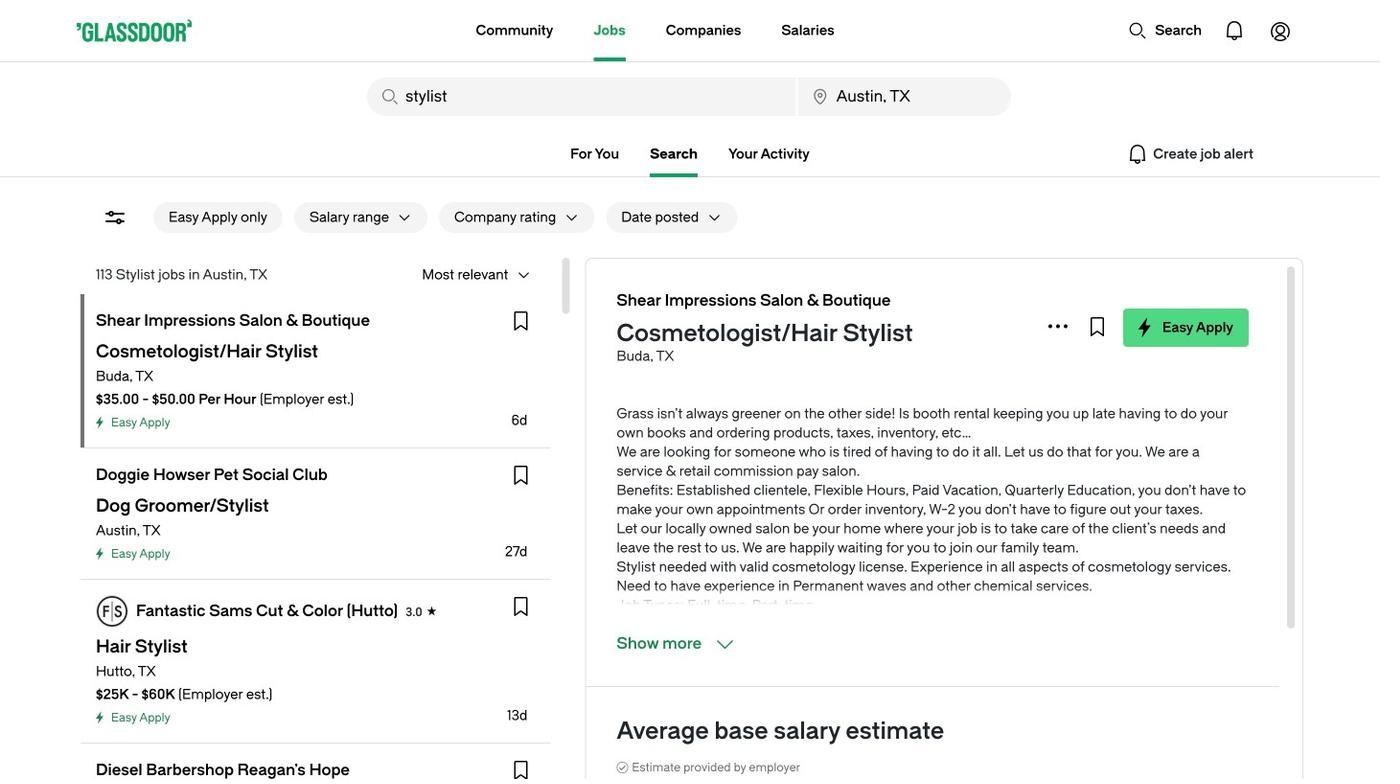 Task type: describe. For each thing, give the bounding box(es) containing it.
Search location field
[[798, 78, 1011, 116]]

open filter menu image
[[104, 206, 127, 229]]

Search keyword field
[[367, 78, 796, 116]]

2 lottie animation container image from the left
[[1258, 8, 1304, 54]]

1 lottie animation container image from the left
[[1212, 8, 1258, 54]]

fantastic sams cut & color (hutto) logo image
[[97, 596, 127, 627]]



Task type: locate. For each thing, give the bounding box(es) containing it.
1 none field from the left
[[367, 78, 796, 116]]

lottie animation container image
[[1212, 8, 1258, 54], [1258, 8, 1304, 54]]

lottie animation container image
[[399, 0, 477, 60], [399, 0, 477, 60], [1212, 8, 1258, 54], [1258, 8, 1304, 54], [1128, 21, 1148, 40], [1128, 21, 1148, 40]]

jobs list element
[[81, 294, 551, 779]]

none field search keyword
[[367, 78, 796, 116]]

1 horizontal spatial none field
[[798, 78, 1011, 116]]

none field search location
[[798, 78, 1011, 116]]

None field
[[367, 78, 796, 116], [798, 78, 1011, 116]]

2 none field from the left
[[798, 78, 1011, 116]]

0 horizontal spatial none field
[[367, 78, 796, 116]]



Task type: vqa. For each thing, say whether or not it's contained in the screenshot.
Global corresponding to Wildlife Conservation Society
no



